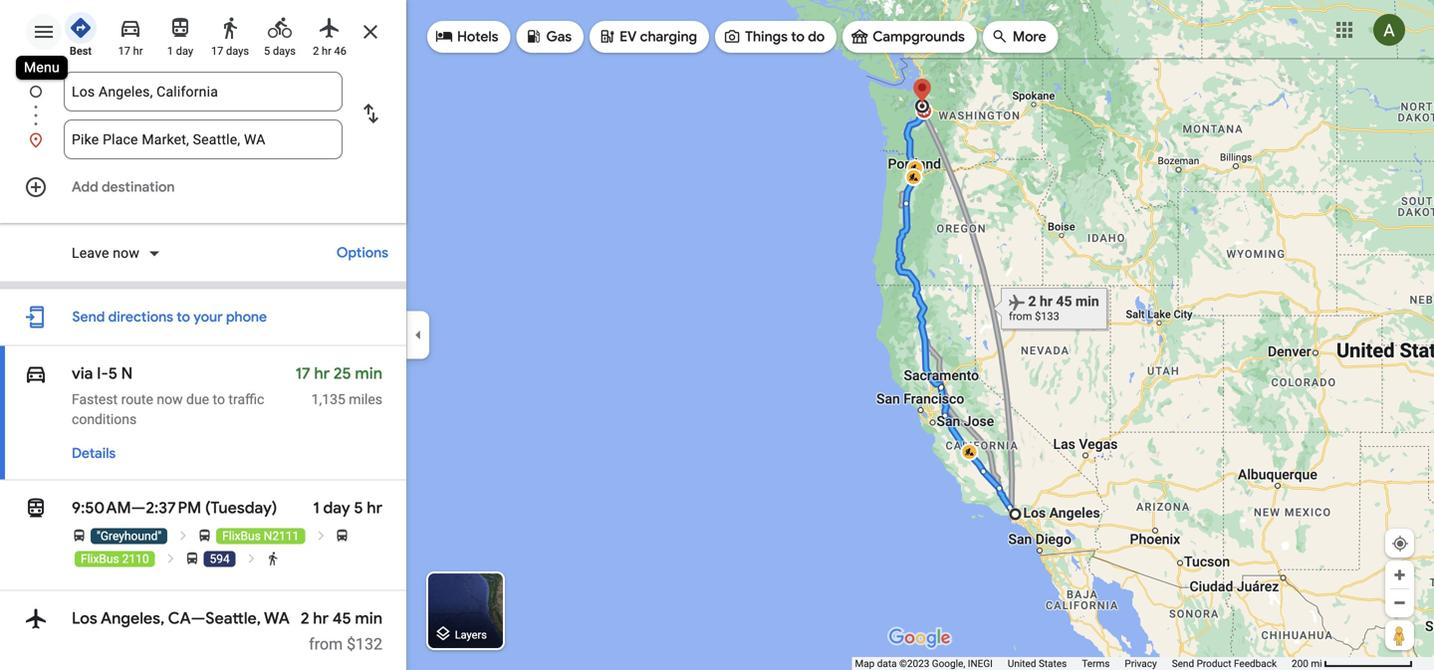 Task type: describe. For each thing, give the bounding box(es) containing it.
do
[[808, 28, 825, 46]]

594
[[210, 552, 230, 566]]

send directions to your phone
[[72, 308, 267, 326]]

—
[[131, 498, 146, 518]]

transit image
[[168, 16, 192, 40]]

1 for 1 day
[[167, 45, 173, 57]]

campgrounds
[[873, 28, 965, 46]]

destination
[[102, 178, 175, 196]]

n
[[121, 364, 133, 384]]

0 vertical spatial , then image
[[176, 528, 191, 543]]

reverse starting point and destination image
[[359, 102, 383, 126]]

directions
[[108, 308, 173, 326]]

conditions
[[72, 411, 137, 428]]

17 for 17 hr 25 min 1,135 miles
[[295, 364, 310, 384]]

2 hr 46
[[313, 45, 347, 57]]

ca—seattle,
[[168, 609, 261, 629]]

1 day
[[167, 45, 193, 57]]

2 list item from the top
[[0, 120, 406, 159]]

46
[[334, 45, 347, 57]]

bus image for "greyhound"
[[72, 528, 87, 543]]

none field starting point los angeles, california
[[72, 72, 335, 112]]

united states
[[1008, 658, 1067, 670]]

angeles,
[[101, 609, 165, 629]]

200 mi
[[1292, 658, 1322, 670]]

leave now button
[[64, 244, 169, 267]]

los angeles, ca—seattle, wa
[[72, 609, 290, 629]]

hr for 46
[[322, 45, 332, 57]]

n2111
[[264, 529, 299, 543]]

2 for 45
[[301, 609, 309, 629]]


[[598, 25, 616, 47]]

to inside 'via i-5 n fastest route now due to traffic conditions'
[[213, 391, 225, 408]]

zoom out image
[[1393, 596, 1407, 611]]

hr for 25
[[314, 364, 330, 384]]

17 hr radio
[[110, 8, 151, 59]]

to for send
[[177, 308, 190, 326]]

google maps element
[[0, 0, 1434, 670]]

Destination Pike Place Market, Seattle, WA field
[[72, 128, 335, 151]]

bus image for 594
[[185, 551, 200, 566]]

states
[[1039, 658, 1067, 670]]

traffic
[[229, 391, 264, 408]]

flixbus 2110
[[81, 552, 149, 566]]

17 days radio
[[209, 8, 251, 59]]

now inside option
[[113, 245, 140, 261]]

show street view coverage image
[[1386, 621, 1414, 650]]

1 day radio
[[159, 8, 201, 59]]

2110
[[122, 552, 149, 566]]

your
[[193, 308, 223, 326]]

feedback
[[1234, 658, 1277, 670]]

product
[[1197, 658, 1232, 670]]


[[991, 25, 1009, 47]]

to for 
[[791, 28, 805, 46]]

2 hr 46 radio
[[309, 8, 351, 59]]

via i-5 n fastest route now due to traffic conditions
[[72, 364, 264, 428]]

best
[[70, 45, 92, 57]]

17 hr 25 min 1,135 miles
[[295, 364, 383, 408]]

200 mi button
[[1292, 658, 1413, 670]]

gas
[[546, 28, 572, 46]]

route
[[121, 391, 153, 408]]

show your location image
[[1392, 535, 1409, 553]]

5 days radio
[[259, 8, 301, 59]]

due
[[186, 391, 209, 408]]

(tuesday)
[[205, 498, 277, 518]]

 gas
[[524, 25, 572, 47]]

united
[[1008, 658, 1036, 670]]

day for 1 day 5 hr
[[323, 498, 350, 518]]

hotels
[[457, 28, 499, 46]]


[[435, 25, 453, 47]]

2 hr 45 min from $132
[[301, 609, 383, 654]]

best travel modes image
[[69, 16, 93, 40]]

2 for 46
[[313, 45, 319, 57]]

25
[[334, 364, 351, 384]]

flights image inside 2 hr 46 option
[[318, 16, 342, 40]]

ev
[[620, 28, 637, 46]]

 things to do
[[723, 25, 825, 47]]

send directions to your phone button
[[62, 297, 277, 337]]

fastest
[[72, 391, 118, 408]]


[[24, 494, 48, 523]]

day for 1 day
[[176, 45, 193, 57]]

i-
[[97, 364, 108, 384]]

 more
[[991, 25, 1047, 47]]

map data ©2023 google, inegi
[[855, 658, 993, 670]]

flixbus for flixbus 2110
[[81, 552, 119, 566]]

min for 
[[355, 364, 383, 384]]


[[524, 25, 542, 47]]

flights image inside directions main content
[[24, 605, 48, 634]]

 campgrounds
[[851, 25, 965, 47]]

data
[[877, 658, 897, 670]]

options
[[337, 244, 388, 262]]



Task type: locate. For each thing, give the bounding box(es) containing it.
driving image up 17 hr
[[119, 16, 142, 40]]

hr inside 'option'
[[133, 45, 143, 57]]

min for 
[[355, 609, 383, 629]]

0 horizontal spatial days
[[226, 45, 249, 57]]

days inside radio
[[273, 45, 296, 57]]

45
[[332, 609, 351, 629]]

list
[[0, 72, 406, 159]]

0 horizontal spatial 2
[[301, 609, 309, 629]]

days
[[226, 45, 249, 57], [273, 45, 296, 57]]

0 vertical spatial send
[[72, 308, 105, 326]]

1 inside directions main content
[[313, 498, 320, 518]]

5 days
[[264, 45, 296, 57]]

1 vertical spatial 2
[[301, 609, 309, 629]]

flixbus for flixbus n2111
[[222, 529, 261, 543]]

5
[[264, 45, 270, 57], [108, 364, 117, 384], [354, 498, 363, 518]]

charging
[[640, 28, 697, 46]]

0 vertical spatial to
[[791, 28, 805, 46]]

0 vertical spatial bus image
[[197, 528, 212, 543]]

"greyhound"
[[97, 529, 162, 543]]

options button
[[327, 235, 398, 271]]

0 horizontal spatial 17
[[118, 45, 130, 57]]

17 inside option
[[211, 45, 223, 57]]

2 days from the left
[[273, 45, 296, 57]]

1
[[167, 45, 173, 57], [313, 498, 320, 518]]

bus image down 1 day 5 hr
[[335, 528, 350, 543]]

, then image right 2110
[[163, 551, 178, 566]]

to
[[791, 28, 805, 46], [177, 308, 190, 326], [213, 391, 225, 408]]

driving image inside 17 hr 'option'
[[119, 16, 142, 40]]

17 inside 17 hr 25 min 1,135 miles
[[295, 364, 310, 384]]

0 horizontal spatial 5
[[108, 364, 117, 384]]

1 none field from the top
[[72, 72, 335, 112]]

days for 17 days
[[226, 45, 249, 57]]

leave now option
[[72, 244, 144, 263]]

, then image down 1 day 5 hr
[[314, 528, 328, 543]]

1 vertical spatial flights image
[[24, 605, 48, 634]]

driving image left via
[[24, 360, 48, 388]]

17 for 17 days
[[211, 45, 223, 57]]

1 vertical spatial driving image
[[24, 360, 48, 388]]

1 horizontal spatial now
[[157, 391, 183, 408]]

days inside option
[[226, 45, 249, 57]]

1,135
[[311, 391, 345, 408]]

1 horizontal spatial flixbus
[[222, 529, 261, 543]]

1 inside option
[[167, 45, 173, 57]]

send inside directions main content
[[72, 308, 105, 326]]

terms
[[1082, 658, 1110, 670]]

0 vertical spatial 2
[[313, 45, 319, 57]]

now left the due
[[157, 391, 183, 408]]

via
[[72, 364, 93, 384]]

1 horizontal spatial bus image
[[335, 528, 350, 543]]


[[851, 25, 869, 47]]

0 horizontal spatial , then image
[[244, 551, 259, 566]]

, then image
[[176, 528, 191, 543], [163, 551, 178, 566]]

list inside google maps 'element'
[[0, 72, 406, 159]]

17
[[118, 45, 130, 57], [211, 45, 223, 57], [295, 364, 310, 384]]

0 vertical spatial now
[[113, 245, 140, 261]]

0 vertical spatial none field
[[72, 72, 335, 112]]

1 min from the top
[[355, 364, 383, 384]]

0 vertical spatial min
[[355, 364, 383, 384]]

200
[[1292, 658, 1309, 670]]

0 horizontal spatial flights image
[[24, 605, 48, 634]]

0 vertical spatial flixbus
[[222, 529, 261, 543]]

1 vertical spatial to
[[177, 308, 190, 326]]

0 vertical spatial driving image
[[119, 16, 142, 40]]

now right the leave
[[113, 245, 140, 261]]

0 vertical spatial day
[[176, 45, 193, 57]]

2 horizontal spatial 5
[[354, 498, 363, 518]]

0 horizontal spatial bus image
[[72, 528, 87, 543]]

add
[[72, 178, 98, 196]]

days down cycling "icon"
[[273, 45, 296, 57]]

privacy button
[[1125, 657, 1157, 670]]

1 horizontal spatial 17
[[211, 45, 223, 57]]

bus image
[[72, 528, 87, 543], [335, 528, 350, 543]]

, then image
[[314, 528, 328, 543], [244, 551, 259, 566]]

flixbus left 2110
[[81, 552, 119, 566]]

google,
[[932, 658, 966, 670]]

google account: angela cha  
(angela.cha@adept.ai) image
[[1374, 14, 1406, 46]]

0 horizontal spatial driving image
[[24, 360, 48, 388]]

17 for 17 hr
[[118, 45, 130, 57]]

0 horizontal spatial send
[[72, 308, 105, 326]]

Starting point Los Angeles, California field
[[72, 80, 335, 104]]

5 inside 'via i-5 n fastest route now due to traffic conditions'
[[108, 364, 117, 384]]

2 none field from the top
[[72, 120, 335, 159]]

hr
[[133, 45, 143, 57], [322, 45, 332, 57], [314, 364, 330, 384], [367, 498, 383, 518], [313, 609, 329, 629]]

cycling image
[[268, 16, 292, 40]]

17 days
[[211, 45, 249, 57]]

list item
[[0, 72, 406, 135], [0, 120, 406, 159]]

more
[[1013, 28, 1047, 46]]

driving image
[[119, 16, 142, 40], [24, 360, 48, 388]]

min inside 17 hr 25 min 1,135 miles
[[355, 364, 383, 384]]

2
[[313, 45, 319, 57], [301, 609, 309, 629]]

min
[[355, 364, 383, 384], [355, 609, 383, 629]]

things
[[745, 28, 788, 46]]

0 horizontal spatial 1
[[167, 45, 173, 57]]

2 vertical spatial 5
[[354, 498, 363, 518]]

1 horizontal spatial 5
[[264, 45, 270, 57]]

2 left 46
[[313, 45, 319, 57]]

layers
[[455, 629, 487, 641]]

1 day 5 hr
[[313, 498, 383, 518]]

day down transit icon
[[176, 45, 193, 57]]

2 horizontal spatial 17
[[295, 364, 310, 384]]

bus image down 9:50 am
[[72, 528, 87, 543]]

1 down transit icon
[[167, 45, 173, 57]]

flixbus n2111
[[222, 529, 299, 543]]

walk image
[[266, 551, 281, 566]]

send
[[72, 308, 105, 326], [1172, 658, 1194, 670]]

hr inside option
[[322, 45, 332, 57]]

2 min from the top
[[355, 609, 383, 629]]


[[723, 25, 741, 47]]

terms button
[[1082, 657, 1110, 670]]

now inside 'via i-5 n fastest route now due to traffic conditions'
[[157, 391, 183, 408]]

leave
[[72, 245, 109, 261]]

1 horizontal spatial to
[[213, 391, 225, 408]]

1 vertical spatial 5
[[108, 364, 117, 384]]

0 horizontal spatial flixbus
[[81, 552, 119, 566]]

17 inside 'option'
[[118, 45, 130, 57]]

1 bus image from the left
[[72, 528, 87, 543]]

to inside  things to do
[[791, 28, 805, 46]]

footer containing map data ©2023 google, inegi
[[855, 657, 1292, 670]]

1 right (tuesday) at the left bottom of page
[[313, 498, 320, 518]]

 hotels
[[435, 25, 499, 47]]

walking image
[[218, 16, 242, 40]]

min up $132
[[355, 609, 383, 629]]

1 horizontal spatial day
[[323, 498, 350, 518]]

transit image
[[24, 494, 48, 523]]

day right (tuesday) at the left bottom of page
[[323, 498, 350, 518]]

1 vertical spatial min
[[355, 609, 383, 629]]

hr inside 2 hr 45 min from $132
[[313, 609, 329, 629]]

flights image up 2 hr 46
[[318, 16, 342, 40]]

send left the directions
[[72, 308, 105, 326]]

driving image containing 
[[24, 360, 48, 388]]

details button
[[62, 436, 126, 472]]

2 inside 2 hr 45 min from $132
[[301, 609, 309, 629]]

0 horizontal spatial to
[[177, 308, 190, 326]]

footer
[[855, 657, 1292, 670]]

to inside button
[[177, 308, 190, 326]]

miles
[[349, 391, 383, 408]]

day
[[176, 45, 193, 57], [323, 498, 350, 518]]

0 vertical spatial , then image
[[314, 528, 328, 543]]

send left 'product'
[[1172, 658, 1194, 670]]

Best radio
[[60, 8, 102, 59]]

1 horizontal spatial 1
[[313, 498, 320, 518]]

2 horizontal spatial to
[[791, 28, 805, 46]]

1 vertical spatial , then image
[[244, 551, 259, 566]]

now
[[113, 245, 140, 261], [157, 391, 183, 408]]

0 vertical spatial 5
[[264, 45, 270, 57]]

9:50 am — 2:37 pm (tuesday)
[[72, 498, 277, 518]]

los
[[72, 609, 97, 629]]

list item down 1 day at the top of the page
[[0, 72, 406, 135]]

to left your
[[177, 308, 190, 326]]

None field
[[72, 72, 335, 112], [72, 120, 335, 159]]

wa
[[264, 609, 290, 629]]

2:37 pm
[[146, 498, 201, 518]]

1 horizontal spatial driving image
[[119, 16, 142, 40]]

2 vertical spatial to
[[213, 391, 225, 408]]

details
[[72, 445, 116, 463]]

list item down starting point los angeles, california field
[[0, 120, 406, 159]]

hr inside 17 hr 25 min 1,135 miles
[[314, 364, 330, 384]]

, then image left the walk image
[[244, 551, 259, 566]]

1 list item from the top
[[0, 72, 406, 135]]

1 vertical spatial , then image
[[163, 551, 178, 566]]

day inside option
[[176, 45, 193, 57]]

2 right 'wa'
[[301, 609, 309, 629]]

bus image up 594
[[197, 528, 212, 543]]

send product feedback button
[[1172, 657, 1277, 670]]

0 horizontal spatial now
[[113, 245, 140, 261]]

leave now
[[72, 245, 140, 261]]

2 bus image from the left
[[335, 528, 350, 543]]

flights image
[[318, 16, 342, 40], [24, 605, 48, 634]]

day inside directions main content
[[323, 498, 350, 518]]

1 horizontal spatial flights image
[[318, 16, 342, 40]]

flixbus
[[222, 529, 261, 543], [81, 552, 119, 566]]

days down the walking "image"
[[226, 45, 249, 57]]

9:50 am
[[72, 498, 131, 518]]

17 down the walking "image"
[[211, 45, 223, 57]]

mi
[[1311, 658, 1322, 670]]

 ev charging
[[598, 25, 697, 47]]


[[24, 605, 48, 634]]

zoom in image
[[1393, 568, 1407, 583]]

map
[[855, 658, 875, 670]]

flixbus down (tuesday) at the left bottom of page
[[222, 529, 261, 543]]

close directions image
[[359, 20, 383, 44]]

united states button
[[1008, 657, 1067, 670]]

directions main content
[[0, 0, 406, 670]]

add destination button
[[0, 167, 406, 207]]

days for 5 days
[[273, 45, 296, 57]]

1 for 1 day 5 hr
[[313, 498, 320, 518]]

5 for 1 day 5 hr
[[354, 498, 363, 518]]

add destination
[[72, 178, 175, 196]]

1 vertical spatial none field
[[72, 120, 335, 159]]

to right the due
[[213, 391, 225, 408]]

0 horizontal spatial day
[[176, 45, 193, 57]]

1 vertical spatial flixbus
[[81, 552, 119, 566]]

bus image left 594
[[185, 551, 200, 566]]

flights image containing 
[[24, 605, 48, 634]]

send for send product feedback
[[1172, 658, 1194, 670]]

, then image down 9:50 am — 2:37 pm (tuesday)
[[176, 528, 191, 543]]

min inside 2 hr 45 min from $132
[[355, 609, 383, 629]]

5 inside radio
[[264, 45, 270, 57]]

1 vertical spatial send
[[1172, 658, 1194, 670]]

phone
[[226, 308, 267, 326]]

none field down 1 day at the top of the page
[[72, 72, 335, 112]]

hr for 45
[[313, 609, 329, 629]]

bus image for flixbus n2111
[[197, 528, 212, 543]]

send for send directions to your phone
[[72, 308, 105, 326]]

1 days from the left
[[226, 45, 249, 57]]

footer inside google maps 'element'
[[855, 657, 1292, 670]]

17 hr
[[118, 45, 143, 57]]

0 vertical spatial flights image
[[318, 16, 342, 40]]

17 right best
[[118, 45, 130, 57]]

to left the do
[[791, 28, 805, 46]]

bus image for flixbus 2110
[[335, 528, 350, 543]]

none field down starting point los angeles, california field
[[72, 120, 335, 159]]


[[24, 360, 48, 388]]

1 vertical spatial day
[[323, 498, 350, 518]]

5 for via i-5 n fastest route now due to traffic conditions
[[108, 364, 117, 384]]

collapse side panel image
[[407, 324, 429, 346]]

17 left 25 at the bottom left of page
[[295, 364, 310, 384]]

flights image left los at the left bottom of the page
[[24, 605, 48, 634]]

inegi
[[968, 658, 993, 670]]

1 vertical spatial 1
[[313, 498, 320, 518]]

from
[[309, 635, 343, 654]]

1 horizontal spatial days
[[273, 45, 296, 57]]

1 vertical spatial now
[[157, 391, 183, 408]]

bus image
[[197, 528, 212, 543], [185, 551, 200, 566]]

send product feedback
[[1172, 658, 1277, 670]]

1 horizontal spatial 2
[[313, 45, 319, 57]]

©2023
[[899, 658, 930, 670]]

none field destination pike place market, seattle, wa
[[72, 120, 335, 159]]

2 inside option
[[313, 45, 319, 57]]

1 horizontal spatial , then image
[[314, 528, 328, 543]]

1 vertical spatial bus image
[[185, 551, 200, 566]]

privacy
[[1125, 658, 1157, 670]]

0 vertical spatial 1
[[167, 45, 173, 57]]

1 horizontal spatial send
[[1172, 658, 1194, 670]]

min up miles
[[355, 364, 383, 384]]



Task type: vqa. For each thing, say whether or not it's contained in the screenshot.


